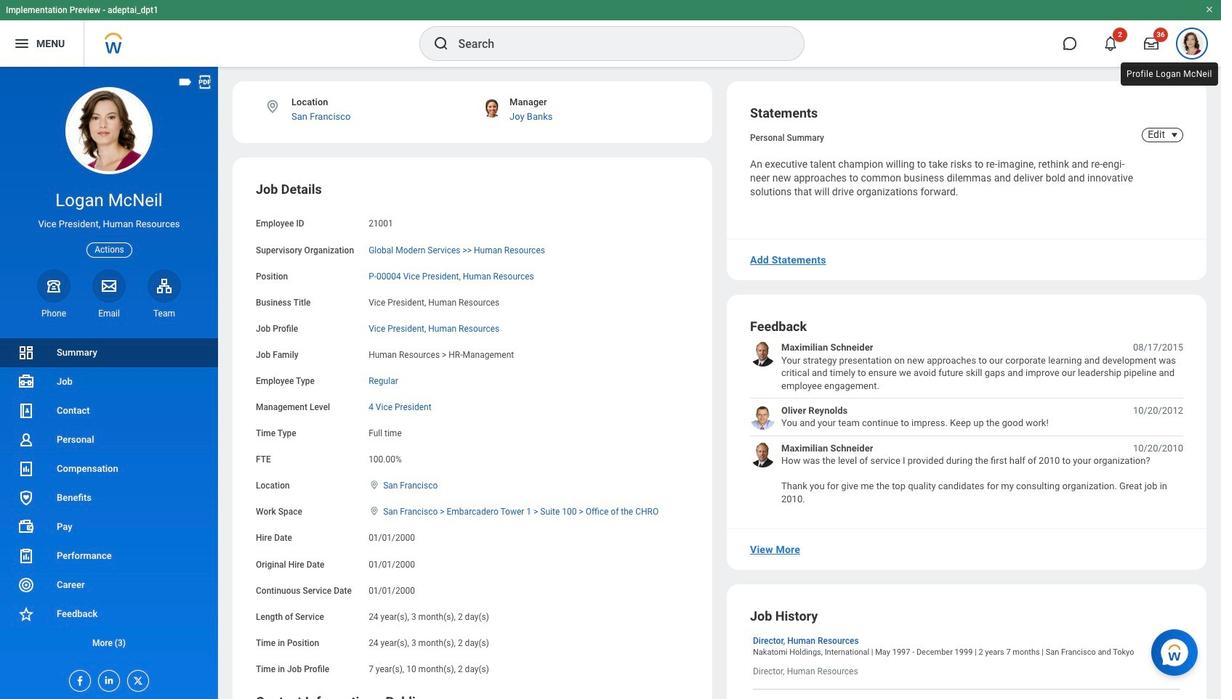 Task type: describe. For each thing, give the bounding box(es) containing it.
1 horizontal spatial list
[[750, 342, 1183, 506]]

location image
[[369, 481, 380, 491]]

tag image
[[177, 74, 193, 90]]

benefits image
[[17, 490, 35, 507]]

2 employee's photo (maximilian schneider) image from the top
[[750, 443, 775, 468]]

performance image
[[17, 548, 35, 565]]

x image
[[128, 672, 144, 688]]

justify image
[[13, 35, 31, 52]]

close environment banner image
[[1205, 5, 1214, 14]]

profile logan mcneil image
[[1180, 32, 1204, 58]]

contact image
[[17, 403, 35, 420]]

job image
[[17, 374, 35, 391]]

mail image
[[100, 277, 118, 295]]

view team image
[[156, 277, 173, 295]]

full time element
[[369, 426, 402, 439]]

inbox large image
[[1144, 36, 1159, 51]]

phone image
[[44, 277, 64, 295]]

personal summary element
[[750, 130, 824, 143]]

facebook image
[[70, 672, 86, 688]]

1 horizontal spatial location image
[[369, 507, 380, 517]]

employee's photo (oliver reynolds) image
[[750, 405, 775, 430]]

linkedin image
[[99, 672, 115, 687]]



Task type: vqa. For each thing, say whether or not it's contained in the screenshot.
Employee's Photo (Oliver Reynolds) on the right bottom of the page
yes



Task type: locate. For each thing, give the bounding box(es) containing it.
1 vertical spatial location image
[[369, 507, 380, 517]]

employee's photo (maximilian schneider) image up employee's photo (oliver reynolds)
[[750, 342, 775, 367]]

1 employee's photo (maximilian schneider) image from the top
[[750, 342, 775, 367]]

career image
[[17, 577, 35, 595]]

0 horizontal spatial location image
[[265, 99, 281, 115]]

tooltip
[[1118, 60, 1221, 89]]

email logan mcneil element
[[92, 308, 126, 320]]

personal image
[[17, 432, 35, 449]]

notifications large image
[[1103, 36, 1118, 51]]

compensation image
[[17, 461, 35, 478]]

list
[[0, 339, 218, 658], [750, 342, 1183, 506]]

1 vertical spatial employee's photo (maximilian schneider) image
[[750, 443, 775, 468]]

banner
[[0, 0, 1221, 67]]

0 vertical spatial employee's photo (maximilian schneider) image
[[750, 342, 775, 367]]

group
[[256, 181, 689, 677]]

feedback image
[[17, 606, 35, 624]]

location image
[[265, 99, 281, 115], [369, 507, 380, 517]]

summary image
[[17, 344, 35, 362]]

0 vertical spatial location image
[[265, 99, 281, 115]]

team logan mcneil element
[[148, 308, 181, 320]]

Search Workday  search field
[[458, 28, 774, 60]]

pay image
[[17, 519, 35, 536]]

employee's photo (maximilian schneider) image down employee's photo (oliver reynolds)
[[750, 443, 775, 468]]

view printable version (pdf) image
[[197, 74, 213, 90]]

phone logan mcneil element
[[37, 308, 70, 320]]

caret down image
[[1166, 129, 1183, 141]]

employee's photo (maximilian schneider) image
[[750, 342, 775, 367], [750, 443, 775, 468]]

search image
[[432, 35, 450, 52]]

0 horizontal spatial list
[[0, 339, 218, 658]]

navigation pane region
[[0, 67, 218, 700]]



